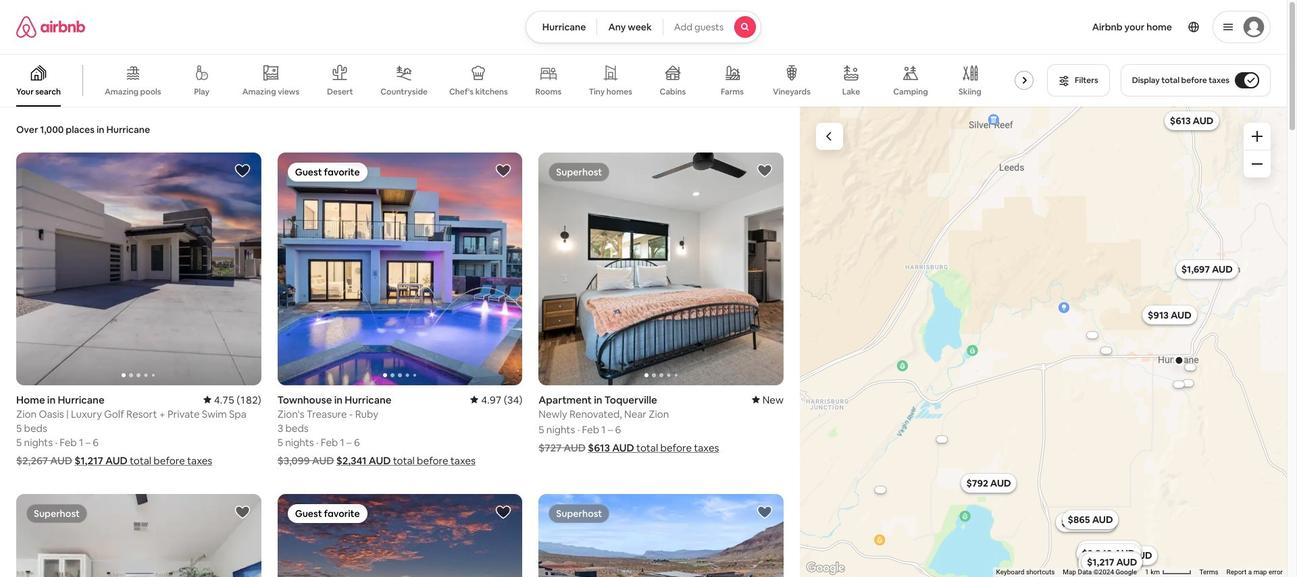Task type: locate. For each thing, give the bounding box(es) containing it.
google map
showing 28 stays. region
[[800, 107, 1288, 578]]

new place to stay image
[[752, 394, 784, 407]]

0 horizontal spatial add to wishlist: home in hurricane image
[[234, 163, 251, 179]]

2 horizontal spatial add to wishlist: home in hurricane image
[[757, 505, 773, 521]]

add to wishlist: home in hurricane image
[[234, 163, 251, 179], [496, 505, 512, 521], [757, 505, 773, 521]]

add to wishlist: home in la verkin image
[[234, 505, 251, 521]]

None search field
[[526, 11, 762, 43]]

4.75 out of 5 average rating,  182 reviews image
[[203, 394, 261, 407]]

zoom out image
[[1252, 159, 1263, 170]]

profile element
[[778, 0, 1271, 54]]

group
[[0, 54, 1049, 107], [16, 153, 261, 386], [278, 153, 523, 386], [539, 153, 784, 386], [16, 494, 261, 578], [278, 494, 523, 578], [539, 494, 784, 578]]



Task type: describe. For each thing, give the bounding box(es) containing it.
add to wishlist: apartment in toquerville image
[[757, 163, 773, 179]]

the location you searched image
[[1174, 355, 1185, 366]]

1 horizontal spatial add to wishlist: home in hurricane image
[[496, 505, 512, 521]]

add to wishlist: townhouse in hurricane image
[[496, 163, 512, 179]]

google image
[[804, 560, 848, 578]]

zoom in image
[[1252, 131, 1263, 142]]

4.97 out of 5 average rating,  34 reviews image
[[471, 394, 523, 407]]



Task type: vqa. For each thing, say whether or not it's contained in the screenshot.
Add to wishlist: Townhouse in Hurricane IMAGE
yes



